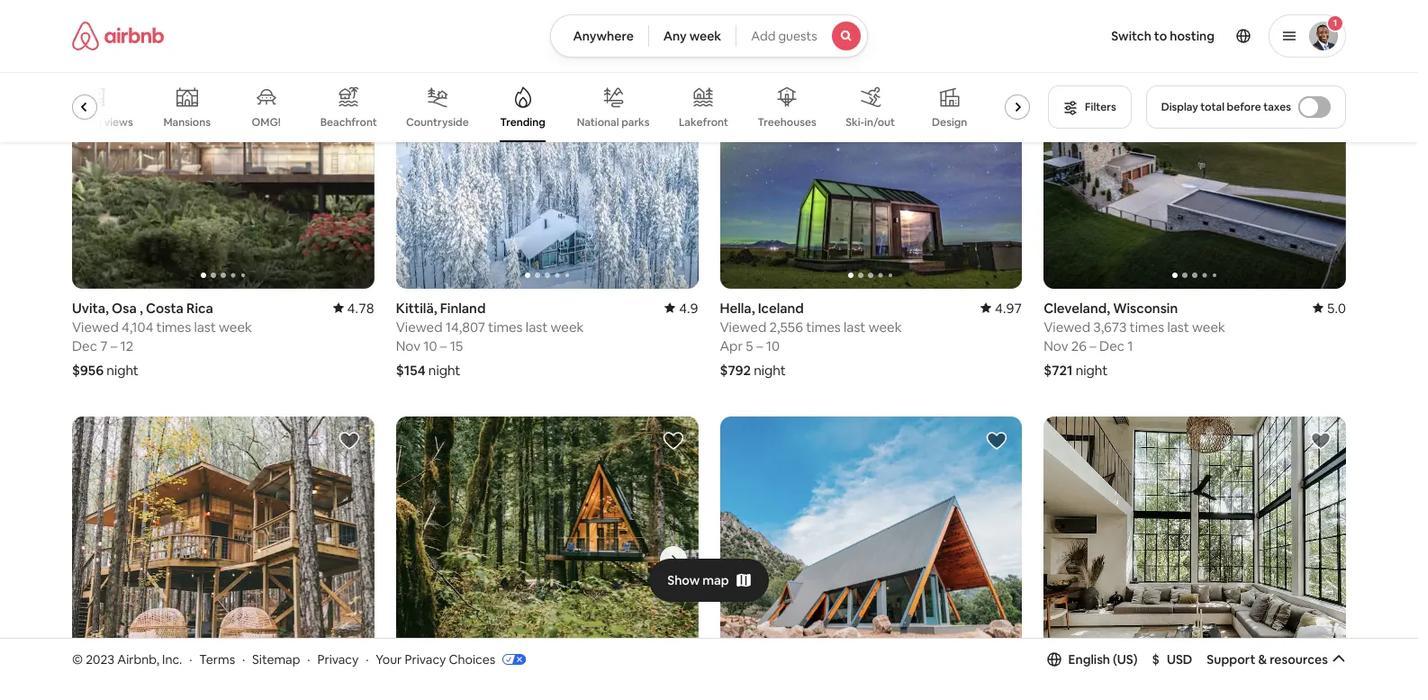 Task type: describe. For each thing, give the bounding box(es) containing it.
profile element
[[890, 0, 1347, 72]]

choices
[[449, 652, 496, 668]]

any
[[664, 28, 687, 44]]

viewed for viewed 14,807 times last week
[[396, 319, 443, 336]]

usd
[[1167, 652, 1193, 668]]

week for hella, iceland viewed 2,556 times last week apr 5 – 10 $792 night
[[869, 319, 902, 336]]

show
[[668, 573, 700, 589]]

week inside button
[[690, 28, 722, 44]]

lakefront
[[679, 115, 729, 130]]

$ usd
[[1153, 652, 1193, 668]]

ski-in/out
[[846, 115, 896, 130]]

finland
[[440, 300, 486, 317]]

omg!
[[252, 115, 281, 130]]

(us)
[[1113, 652, 1138, 668]]

english
[[1069, 652, 1111, 668]]

night inside cleveland, wisconsin viewed 3,673 times last week nov 26 – dec 1 $721 night
[[1076, 362, 1108, 379]]

add
[[752, 28, 776, 44]]

mansions
[[163, 115, 211, 130]]

times for viewed 3,673 times last week
[[1130, 319, 1165, 336]]

filters button
[[1049, 86, 1132, 129]]

map
[[703, 573, 729, 589]]

10 inside "hella, iceland viewed 2,556 times last week apr 5 – 10 $792 night"
[[766, 338, 780, 355]]

countryside
[[406, 115, 469, 130]]

add guests button
[[736, 14, 868, 58]]

add to wishlist: crane hill, alabama image
[[338, 431, 360, 452]]

design
[[932, 115, 968, 130]]

cleveland, wisconsin viewed 3,673 times last week nov 26 – dec 1 $721 night
[[1044, 300, 1226, 379]]

last for viewed 2,556 times last week
[[844, 319, 866, 336]]

beachfront
[[320, 115, 377, 130]]

amazing
[[57, 115, 102, 129]]

times for viewed 2,556 times last week
[[806, 319, 841, 336]]

treehouses
[[758, 115, 817, 130]]

anywhere
[[573, 28, 634, 44]]

views
[[104, 115, 133, 129]]

2 · from the left
[[242, 652, 245, 668]]

2,556
[[770, 319, 804, 336]]

your privacy choices
[[376, 652, 496, 668]]

4,104
[[122, 319, 153, 336]]

hella,
[[720, 300, 755, 317]]

ski-
[[846, 115, 865, 130]]

hosting
[[1170, 28, 1215, 44]]

4 · from the left
[[366, 652, 369, 668]]

4.97
[[995, 300, 1023, 317]]

week inside uvita, osa , costa rica viewed 4,104 times last week dec 7 – 12 $956 night
[[219, 319, 252, 336]]

support & resources button
[[1207, 652, 1347, 668]]

a-frames
[[1006, 115, 1053, 130]]

inc.
[[162, 652, 182, 668]]

– inside uvita, osa , costa rica viewed 4,104 times last week dec 7 – 12 $956 night
[[111, 338, 117, 355]]

1 · from the left
[[189, 652, 192, 668]]

4.9
[[679, 300, 699, 317]]

add to wishlist: tulum, mexico image
[[1311, 431, 1332, 452]]

group containing amazing views
[[57, 72, 1055, 142]]

$
[[1153, 652, 1160, 668]]

26
[[1072, 338, 1087, 355]]

to
[[1155, 28, 1168, 44]]

national
[[577, 115, 619, 129]]

any week button
[[648, 14, 737, 58]]

1 inside dropdown button
[[1334, 17, 1338, 29]]

amazing views
[[57, 115, 133, 129]]

taxes
[[1264, 100, 1292, 114]]

your
[[376, 652, 402, 668]]

times for viewed 14,807 times last week
[[488, 319, 523, 336]]

uvita,
[[72, 300, 109, 317]]

wisconsin
[[1114, 300, 1179, 317]]

resources
[[1270, 652, 1329, 668]]

display
[[1162, 100, 1199, 114]]

nov for nov 26 – dec 1
[[1044, 338, 1069, 355]]

any week
[[664, 28, 722, 44]]

4.9 out of 5 average rating image
[[665, 300, 699, 317]]

15
[[450, 338, 463, 355]]

1 inside cleveland, wisconsin viewed 3,673 times last week nov 26 – dec 1 $721 night
[[1128, 338, 1134, 355]]

$154
[[396, 362, 426, 379]]

terms link
[[199, 652, 235, 668]]

nov for nov 10 – 15
[[396, 338, 421, 355]]

privacy link
[[317, 652, 359, 668]]

costa
[[146, 300, 184, 317]]

12
[[120, 338, 133, 355]]



Task type: vqa. For each thing, say whether or not it's contained in the screenshot.
Terms at the left bottom
yes



Task type: locate. For each thing, give the bounding box(es) containing it.
1 down wisconsin
[[1128, 338, 1134, 355]]

week inside cleveland, wisconsin viewed 3,673 times last week nov 26 – dec 1 $721 night
[[1193, 319, 1226, 336]]

1 horizontal spatial dec
[[1100, 338, 1125, 355]]

2 last from the left
[[526, 319, 548, 336]]

10
[[424, 338, 437, 355], [766, 338, 780, 355]]

1 nov from the left
[[396, 338, 421, 355]]

group
[[72, 2, 375, 289], [396, 2, 699, 289], [720, 2, 1023, 289], [1044, 2, 1347, 289], [57, 72, 1055, 142], [72, 417, 375, 682], [396, 417, 699, 682], [720, 417, 1023, 682], [1044, 417, 1419, 682]]

3 times from the left
[[806, 319, 841, 336]]

uvita, osa , costa rica viewed 4,104 times last week dec 7 – 12 $956 night
[[72, 300, 252, 379]]

nov left 26
[[1044, 338, 1069, 355]]

times inside uvita, osa , costa rica viewed 4,104 times last week dec 7 – 12 $956 night
[[156, 319, 191, 336]]

1 – from the left
[[111, 338, 117, 355]]

privacy
[[317, 652, 359, 668], [405, 652, 446, 668]]

1 button
[[1269, 14, 1347, 58]]

trending
[[500, 115, 546, 130]]

times right 2,556
[[806, 319, 841, 336]]

viewed inside kittilä, finland viewed 14,807 times last week nov 10 – 15 $154 night
[[396, 319, 443, 336]]

sitemap
[[252, 652, 300, 668]]

None search field
[[551, 14, 868, 58]]

night inside uvita, osa , costa rica viewed 4,104 times last week dec 7 – 12 $956 night
[[107, 362, 139, 379]]

2 times from the left
[[488, 319, 523, 336]]

7
[[100, 338, 108, 355]]

·
[[189, 652, 192, 668], [242, 652, 245, 668], [307, 652, 310, 668], [366, 652, 369, 668]]

– right the 5
[[757, 338, 763, 355]]

national parks
[[577, 115, 650, 129]]

viewed for viewed 2,556 times last week
[[720, 319, 767, 336]]

support & resources
[[1207, 652, 1329, 668]]

· right the inc.
[[189, 652, 192, 668]]

3 · from the left
[[307, 652, 310, 668]]

add guests
[[752, 28, 818, 44]]

viewed down uvita,
[[72, 319, 119, 336]]

2 night from the left
[[429, 362, 461, 379]]

1 horizontal spatial privacy
[[405, 652, 446, 668]]

– inside cleveland, wisconsin viewed 3,673 times last week nov 26 – dec 1 $721 night
[[1090, 338, 1097, 355]]

apr
[[720, 338, 743, 355]]

4 times from the left
[[1130, 319, 1165, 336]]

dec inside uvita, osa , costa rica viewed 4,104 times last week dec 7 – 12 $956 night
[[72, 338, 97, 355]]

add to wishlist: mesa county, colorado image
[[987, 431, 1008, 452]]

last down the 'rica' on the left top of page
[[194, 319, 216, 336]]

2 privacy from the left
[[405, 652, 446, 668]]

©
[[72, 652, 83, 668]]

0 horizontal spatial 10
[[424, 338, 437, 355]]

2 nov from the left
[[1044, 338, 1069, 355]]

kittilä, finland viewed 14,807 times last week nov 10 – 15 $154 night
[[396, 300, 584, 379]]

viewed inside cleveland, wisconsin viewed 3,673 times last week nov 26 – dec 1 $721 night
[[1044, 319, 1091, 336]]

switch
[[1112, 28, 1152, 44]]

· left privacy link on the bottom left of the page
[[307, 652, 310, 668]]

0 horizontal spatial privacy
[[317, 652, 359, 668]]

sitemap link
[[252, 652, 300, 668]]

display total before taxes
[[1162, 100, 1292, 114]]

times
[[156, 319, 191, 336], [488, 319, 523, 336], [806, 319, 841, 336], [1130, 319, 1165, 336]]

2 dec from the left
[[1100, 338, 1125, 355]]

dec down "3,673"
[[1100, 338, 1125, 355]]

terms
[[199, 652, 235, 668]]

4.97 out of 5 average rating image
[[981, 300, 1023, 317]]

anywhere button
[[551, 14, 649, 58]]

10 left 15
[[424, 338, 437, 355]]

add to wishlist: cleveland, wisconsin image
[[1311, 15, 1332, 37]]

0 vertical spatial 1
[[1334, 17, 1338, 29]]

1 horizontal spatial 1
[[1334, 17, 1338, 29]]

dec left 7
[[72, 338, 97, 355]]

night inside kittilä, finland viewed 14,807 times last week nov 10 – 15 $154 night
[[429, 362, 461, 379]]

terms · sitemap · privacy ·
[[199, 652, 369, 668]]

dec
[[72, 338, 97, 355], [1100, 338, 1125, 355]]

last for viewed 3,673 times last week
[[1168, 319, 1190, 336]]

3 last from the left
[[844, 319, 866, 336]]

1 horizontal spatial nov
[[1044, 338, 1069, 355]]

cleveland,
[[1044, 300, 1111, 317]]

4 night from the left
[[1076, 362, 1108, 379]]

week for kittilä, finland viewed 14,807 times last week nov 10 – 15 $154 night
[[551, 319, 584, 336]]

english (us) button
[[1047, 652, 1138, 668]]

night
[[107, 362, 139, 379], [429, 362, 461, 379], [754, 362, 786, 379], [1076, 362, 1108, 379]]

parks
[[622, 115, 650, 129]]

dec for 7
[[72, 338, 97, 355]]

– inside kittilä, finland viewed 14,807 times last week nov 10 – 15 $154 night
[[440, 338, 447, 355]]

night inside "hella, iceland viewed 2,556 times last week apr 5 – 10 $792 night"
[[754, 362, 786, 379]]

– inside "hella, iceland viewed 2,556 times last week apr 5 – 10 $792 night"
[[757, 338, 763, 355]]

night down 26
[[1076, 362, 1108, 379]]

support
[[1207, 652, 1256, 668]]

– for nov 10 – 15
[[440, 338, 447, 355]]

dec inside cleveland, wisconsin viewed 3,673 times last week nov 26 – dec 1 $721 night
[[1100, 338, 1125, 355]]

2 viewed from the left
[[396, 319, 443, 336]]

4 – from the left
[[1090, 338, 1097, 355]]

viewed down hella,
[[720, 319, 767, 336]]

iceland
[[758, 300, 804, 317]]

frames
[[1017, 115, 1053, 130]]

total
[[1201, 100, 1225, 114]]

– right 26
[[1090, 338, 1097, 355]]

week inside "hella, iceland viewed 2,556 times last week apr 5 – 10 $792 night"
[[869, 319, 902, 336]]

night right $792
[[754, 362, 786, 379]]

switch to hosting
[[1112, 28, 1215, 44]]

kittilä,
[[396, 300, 437, 317]]

week for cleveland, wisconsin viewed 3,673 times last week nov 26 – dec 1 $721 night
[[1193, 319, 1226, 336]]

last inside "hella, iceland viewed 2,556 times last week apr 5 – 10 $792 night"
[[844, 319, 866, 336]]

1 dec from the left
[[72, 338, 97, 355]]

2 10 from the left
[[766, 338, 780, 355]]

4.78
[[347, 300, 375, 317]]

viewed inside uvita, osa , costa rica viewed 4,104 times last week dec 7 – 12 $956 night
[[72, 319, 119, 336]]

show map
[[668, 573, 729, 589]]

privacy left your
[[317, 652, 359, 668]]

times down wisconsin
[[1130, 319, 1165, 336]]

nov inside cleveland, wisconsin viewed 3,673 times last week nov 26 – dec 1 $721 night
[[1044, 338, 1069, 355]]

before
[[1227, 100, 1262, 114]]

viewed inside "hella, iceland viewed 2,556 times last week apr 5 – 10 $792 night"
[[720, 319, 767, 336]]

$792
[[720, 362, 751, 379]]

5.0
[[1328, 300, 1347, 317]]

times down costa on the top left of the page
[[156, 319, 191, 336]]

your privacy choices link
[[376, 652, 526, 669]]

0 horizontal spatial 1
[[1128, 338, 1134, 355]]

last inside uvita, osa , costa rica viewed 4,104 times last week dec 7 – 12 $956 night
[[194, 319, 216, 336]]

nov
[[396, 338, 421, 355], [1044, 338, 1069, 355]]

10 inside kittilä, finland viewed 14,807 times last week nov 10 – 15 $154 night
[[424, 338, 437, 355]]

none search field containing anywhere
[[551, 14, 868, 58]]

–
[[111, 338, 117, 355], [440, 338, 447, 355], [757, 338, 763, 355], [1090, 338, 1097, 355]]

viewed for viewed 3,673 times last week
[[1044, 319, 1091, 336]]

3 night from the left
[[754, 362, 786, 379]]

viewed down kittilä,
[[396, 319, 443, 336]]

– right 7
[[111, 338, 117, 355]]

week inside kittilä, finland viewed 14,807 times last week nov 10 – 15 $154 night
[[551, 319, 584, 336]]

4 viewed from the left
[[1044, 319, 1091, 336]]

nov inside kittilä, finland viewed 14,807 times last week nov 10 – 15 $154 night
[[396, 338, 421, 355]]

add to wishlist: kittilä, finland image
[[663, 15, 684, 37]]

3 – from the left
[[757, 338, 763, 355]]

3,673
[[1094, 319, 1127, 336]]

airbnb,
[[117, 652, 159, 668]]

4.78 out of 5 average rating image
[[333, 300, 375, 317]]

last inside cleveland, wisconsin viewed 3,673 times last week nov 26 – dec 1 $721 night
[[1168, 319, 1190, 336]]

,
[[140, 300, 143, 317]]

show map button
[[650, 559, 769, 602]]

1 10 from the left
[[424, 338, 437, 355]]

last right "14,807"
[[526, 319, 548, 336]]

$956
[[72, 362, 104, 379]]

2023
[[86, 652, 115, 668]]

&
[[1259, 652, 1268, 668]]

times inside "hella, iceland viewed 2,556 times last week apr 5 – 10 $792 night"
[[806, 319, 841, 336]]

osa
[[112, 300, 137, 317]]

1 times from the left
[[156, 319, 191, 336]]

last right 2,556
[[844, 319, 866, 336]]

· right terms link
[[242, 652, 245, 668]]

privacy right your
[[405, 652, 446, 668]]

times right "14,807"
[[488, 319, 523, 336]]

hella, iceland viewed 2,556 times last week apr 5 – 10 $792 night
[[720, 300, 902, 379]]

add to wishlist: index, washington image
[[663, 431, 684, 452]]

0 horizontal spatial dec
[[72, 338, 97, 355]]

3 viewed from the left
[[720, 319, 767, 336]]

nov up $154
[[396, 338, 421, 355]]

last for viewed 14,807 times last week
[[526, 319, 548, 336]]

– left 15
[[440, 338, 447, 355]]

dec for 1
[[1100, 338, 1125, 355]]

1 vertical spatial 1
[[1128, 338, 1134, 355]]

last down wisconsin
[[1168, 319, 1190, 336]]

in/out
[[865, 115, 896, 130]]

display total before taxes button
[[1146, 86, 1347, 129]]

5.0 out of 5 average rating image
[[1313, 300, 1347, 317]]

10 down 2,556
[[766, 338, 780, 355]]

1 night from the left
[[107, 362, 139, 379]]

5
[[746, 338, 754, 355]]

1 right add to wishlist: cleveland, wisconsin image
[[1334, 17, 1338, 29]]

2 – from the left
[[440, 338, 447, 355]]

4 last from the left
[[1168, 319, 1190, 336]]

1 viewed from the left
[[72, 319, 119, 336]]

rica
[[187, 300, 213, 317]]

a-
[[1006, 115, 1017, 130]]

night down 15
[[429, 362, 461, 379]]

14,807
[[446, 319, 485, 336]]

last inside kittilä, finland viewed 14,807 times last week nov 10 – 15 $154 night
[[526, 319, 548, 336]]

filters
[[1086, 100, 1117, 114]]

1 last from the left
[[194, 319, 216, 336]]

· left your
[[366, 652, 369, 668]]

1 privacy from the left
[[317, 652, 359, 668]]

– for apr 5 – 10
[[757, 338, 763, 355]]

english (us)
[[1069, 652, 1138, 668]]

times inside kittilä, finland viewed 14,807 times last week nov 10 – 15 $154 night
[[488, 319, 523, 336]]

– for nov 26 – dec 1
[[1090, 338, 1097, 355]]

times inside cleveland, wisconsin viewed 3,673 times last week nov 26 – dec 1 $721 night
[[1130, 319, 1165, 336]]

1 horizontal spatial 10
[[766, 338, 780, 355]]

$721
[[1044, 362, 1073, 379]]

night down 12
[[107, 362, 139, 379]]

switch to hosting link
[[1101, 17, 1226, 55]]

0 horizontal spatial nov
[[396, 338, 421, 355]]

viewed down cleveland,
[[1044, 319, 1091, 336]]

viewed
[[72, 319, 119, 336], [396, 319, 443, 336], [720, 319, 767, 336], [1044, 319, 1091, 336]]

guests
[[779, 28, 818, 44]]

© 2023 airbnb, inc. ·
[[72, 652, 192, 668]]



